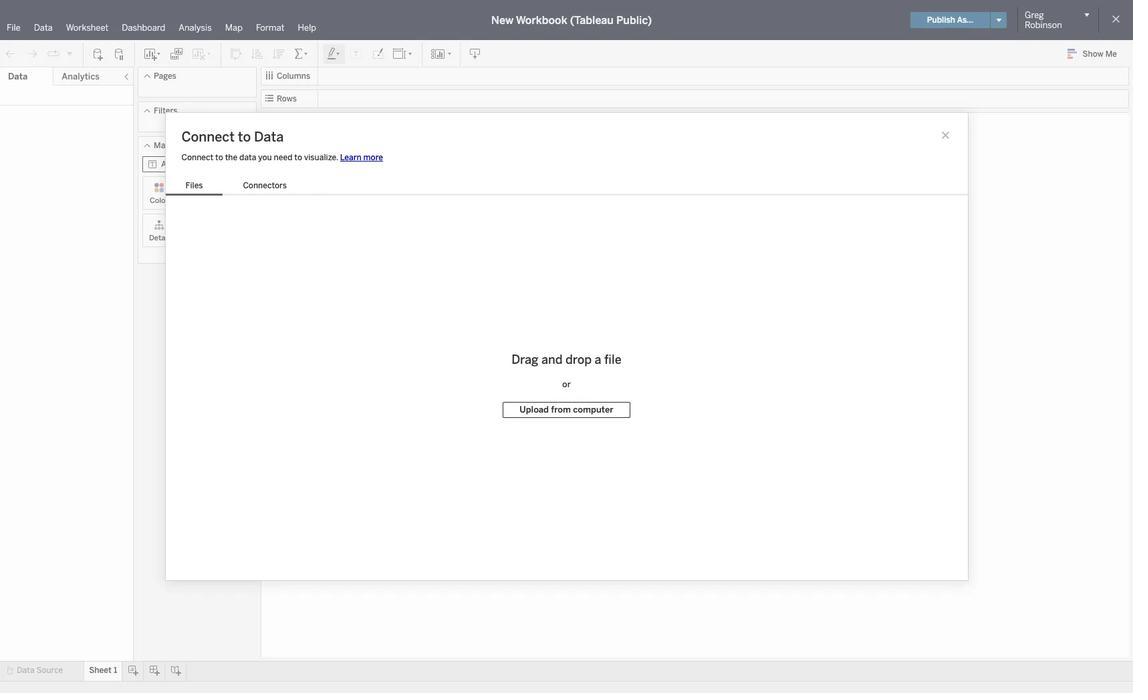 Task type: describe. For each thing, give the bounding box(es) containing it.
worksheet
[[66, 23, 108, 33]]

files
[[186, 181, 203, 191]]

upload
[[520, 405, 549, 415]]

pause auto updates image
[[113, 47, 126, 61]]

sort ascending image
[[251, 47, 264, 61]]

0 horizontal spatial sheet 1
[[89, 667, 117, 676]]

connect to the data you need to visualize. learn more
[[182, 153, 383, 162]]

dashboard
[[122, 23, 165, 33]]

publish as... button
[[910, 12, 990, 28]]

greg
[[1025, 10, 1044, 20]]

swap rows and columns image
[[229, 47, 243, 61]]

show labels image
[[350, 47, 363, 61]]

0 horizontal spatial 1
[[114, 667, 117, 676]]

connect for connect to the data you need to visualize. learn more
[[182, 153, 213, 162]]

filters
[[154, 106, 177, 116]]

1 horizontal spatial sheet 1
[[266, 119, 314, 138]]

connect for connect to data
[[182, 129, 235, 145]]

the
[[225, 153, 237, 162]]

download image
[[469, 47, 482, 61]]

(tableau
[[570, 14, 614, 26]]

undo image
[[4, 47, 17, 61]]

show
[[1083, 49, 1104, 59]]

workbook
[[516, 14, 567, 26]]

new data source image
[[92, 47, 105, 61]]

format
[[256, 23, 285, 33]]

collapse image
[[122, 73, 130, 81]]

source
[[36, 667, 63, 676]]

columns
[[277, 72, 310, 81]]

show me button
[[1061, 43, 1129, 64]]

rows
[[277, 94, 297, 104]]

map
[[225, 23, 243, 33]]

data up redo image
[[34, 23, 53, 33]]

1 horizontal spatial 1
[[305, 119, 314, 138]]

totals image
[[294, 47, 310, 61]]

a
[[595, 353, 602, 368]]

clear sheet image
[[191, 47, 213, 61]]

file
[[604, 353, 622, 368]]

and
[[541, 353, 563, 368]]

drop
[[566, 353, 592, 368]]

learn
[[340, 153, 361, 162]]

public)
[[616, 14, 652, 26]]

data up you
[[254, 129, 284, 145]]



Task type: vqa. For each thing, say whether or not it's contained in the screenshot.
able
no



Task type: locate. For each thing, give the bounding box(es) containing it.
or
[[562, 380, 571, 390]]

show/hide cards image
[[431, 47, 452, 61]]

2 connect from the top
[[182, 153, 213, 162]]

new workbook (tableau public)
[[491, 14, 652, 26]]

sheet up need
[[266, 119, 303, 138]]

redo image
[[25, 47, 39, 61]]

1 vertical spatial 1
[[114, 667, 117, 676]]

replay animation image up 'analytics'
[[66, 49, 74, 57]]

1 up visualize.
[[305, 119, 314, 138]]

1 vertical spatial sheet 1
[[89, 667, 117, 676]]

sheet 1
[[266, 119, 314, 138], [89, 667, 117, 676]]

sheet right source
[[89, 667, 112, 676]]

1 horizontal spatial replay animation image
[[66, 49, 74, 57]]

new
[[491, 14, 514, 26]]

connectors
[[243, 181, 287, 191]]

pages
[[154, 72, 176, 81]]

to for the
[[215, 153, 223, 162]]

2 horizontal spatial to
[[294, 153, 302, 162]]

file
[[7, 23, 21, 33]]

data
[[239, 153, 256, 162]]

to up data
[[238, 129, 251, 145]]

to
[[238, 129, 251, 145], [215, 153, 223, 162], [294, 153, 302, 162]]

connect to data
[[182, 129, 284, 145]]

format workbook image
[[371, 47, 384, 61]]

list box
[[165, 179, 307, 196]]

to for data
[[238, 129, 251, 145]]

connect
[[182, 129, 235, 145], [182, 153, 213, 162]]

learn more link
[[340, 153, 383, 162]]

more
[[363, 153, 383, 162]]

highlight image
[[326, 47, 342, 61]]

visualize.
[[304, 153, 338, 162]]

0 vertical spatial sheet
[[266, 119, 303, 138]]

show me
[[1083, 49, 1117, 59]]

new worksheet image
[[143, 47, 162, 61]]

from
[[551, 405, 571, 415]]

data down the undo icon
[[8, 72, 28, 82]]

0 vertical spatial connect
[[182, 129, 235, 145]]

data
[[34, 23, 53, 33], [8, 72, 28, 82], [254, 129, 284, 145], [17, 667, 34, 676]]

0 vertical spatial 1
[[305, 119, 314, 138]]

robinson
[[1025, 20, 1062, 30]]

1 connect from the top
[[182, 129, 235, 145]]

sheet
[[266, 119, 303, 138], [89, 667, 112, 676]]

connect up files
[[182, 153, 213, 162]]

as...
[[957, 15, 973, 25]]

marks
[[154, 141, 177, 150]]

1
[[305, 119, 314, 138], [114, 667, 117, 676]]

upload from computer
[[520, 405, 614, 415]]

analytics
[[62, 72, 100, 82]]

to left the
[[215, 153, 223, 162]]

1 vertical spatial connect
[[182, 153, 213, 162]]

sheet 1 up need
[[266, 119, 314, 138]]

list box containing files
[[165, 179, 307, 196]]

1 horizontal spatial to
[[238, 129, 251, 145]]

sort descending image
[[272, 47, 285, 61]]

replay animation image right redo image
[[47, 47, 60, 61]]

you
[[258, 153, 272, 162]]

1 vertical spatial sheet
[[89, 667, 112, 676]]

0 horizontal spatial to
[[215, 153, 223, 162]]

me
[[1106, 49, 1117, 59]]

help
[[298, 23, 316, 33]]

data left source
[[17, 667, 34, 676]]

0 vertical spatial sheet 1
[[266, 119, 314, 138]]

0 horizontal spatial sheet
[[89, 667, 112, 676]]

connect up the
[[182, 129, 235, 145]]

fit image
[[392, 47, 414, 61]]

detail
[[149, 234, 169, 243]]

need
[[274, 153, 292, 162]]

0 horizontal spatial replay animation image
[[47, 47, 60, 61]]

1 right source
[[114, 667, 117, 676]]

to right need
[[294, 153, 302, 162]]

drag
[[512, 353, 539, 368]]

color
[[150, 197, 168, 205]]

replay animation image
[[47, 47, 60, 61], [66, 49, 74, 57]]

computer
[[573, 405, 614, 415]]

1 horizontal spatial sheet
[[266, 119, 303, 138]]

greg robinson
[[1025, 10, 1062, 30]]

sheet 1 right source
[[89, 667, 117, 676]]

publish as...
[[927, 15, 973, 25]]

upload from computer button
[[503, 402, 630, 418]]

analysis
[[179, 23, 212, 33]]

duplicate image
[[170, 47, 183, 61]]

data source
[[17, 667, 63, 676]]

drag and drop a file
[[512, 353, 622, 368]]

publish
[[927, 15, 955, 25]]



